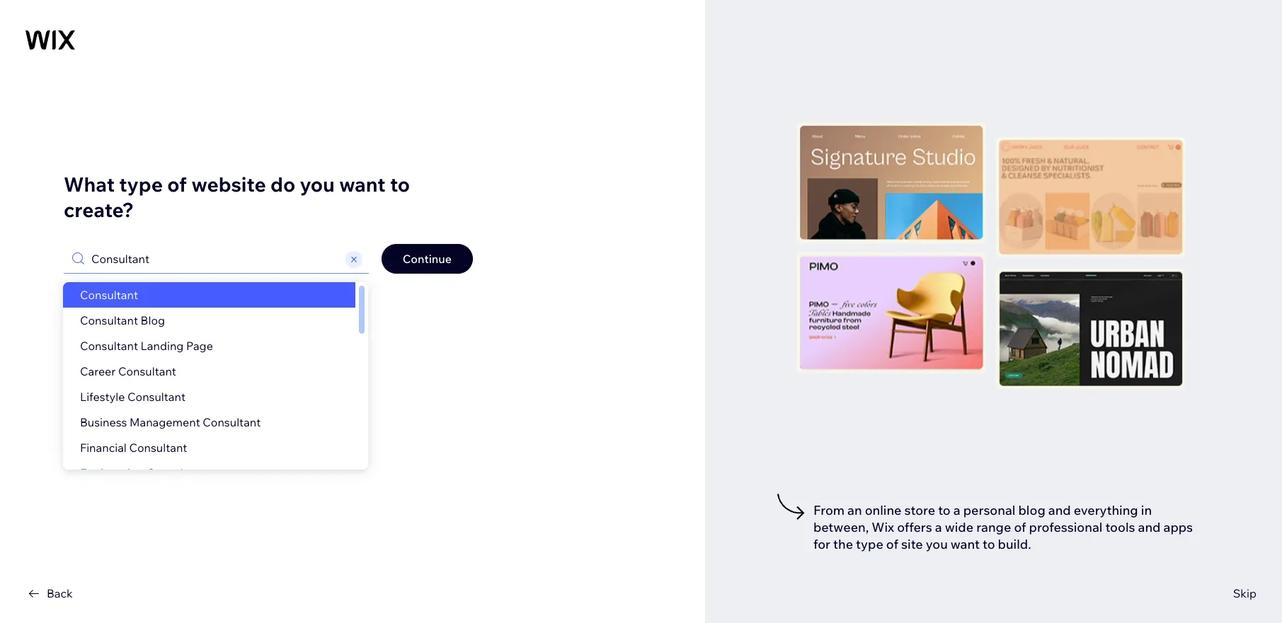 Task type: vqa. For each thing, say whether or not it's contained in the screenshot.
the to to the bottom
yes



Task type: locate. For each thing, give the bounding box(es) containing it.
0 vertical spatial a
[[954, 503, 961, 519]]

skip
[[1234, 587, 1257, 601]]

to
[[390, 172, 410, 197], [939, 503, 951, 519], [983, 537, 995, 553]]

engineering
[[80, 467, 144, 481]]

offers
[[897, 520, 933, 536]]

back
[[47, 587, 73, 601]]

what type of website do you want to create?
[[64, 172, 410, 222]]

consultant landing page
[[80, 339, 213, 353]]

type inside from an online store to a personal blog and everything in between, wix offers a wide range of professional tools and apps for the type of site you want to build.
[[856, 537, 884, 553]]

and up professional
[[1049, 503, 1071, 519]]

a up the wide
[[954, 503, 961, 519]]

build.
[[998, 537, 1032, 553]]

career
[[80, 365, 116, 379]]

0 horizontal spatial want
[[339, 172, 386, 197]]

you
[[300, 172, 335, 197], [926, 537, 948, 553]]

type down wix
[[856, 537, 884, 553]]

1 horizontal spatial a
[[954, 503, 961, 519]]

0 vertical spatial type
[[119, 172, 163, 197]]

want
[[339, 172, 386, 197], [951, 537, 980, 553]]

0 vertical spatial want
[[339, 172, 386, 197]]

0 horizontal spatial you
[[300, 172, 335, 197]]

tools
[[1106, 520, 1136, 536]]

of down wix
[[887, 537, 899, 553]]

list box containing consultant
[[63, 283, 368, 487]]

from
[[814, 503, 845, 519]]

type
[[119, 172, 163, 197], [856, 537, 884, 553]]

Search for your business or site type field
[[87, 245, 343, 273]]

1 vertical spatial to
[[939, 503, 951, 519]]

to inside the what type of website do you want to create?
[[390, 172, 410, 197]]

type up create?
[[119, 172, 163, 197]]

1 vertical spatial you
[[926, 537, 948, 553]]

you right the do
[[300, 172, 335, 197]]

between,
[[814, 520, 869, 536]]

consultant right management
[[203, 416, 261, 430]]

1 horizontal spatial and
[[1139, 520, 1161, 536]]

2 vertical spatial of
[[887, 537, 899, 553]]

0 vertical spatial of
[[167, 172, 187, 197]]

1 vertical spatial of
[[1015, 520, 1027, 536]]

1 horizontal spatial of
[[887, 537, 899, 553]]

1 horizontal spatial you
[[926, 537, 948, 553]]

consultant left the blog
[[80, 314, 138, 328]]

consultant option
[[63, 283, 355, 308]]

0 horizontal spatial type
[[119, 172, 163, 197]]

of left 'website'
[[167, 172, 187, 197]]

and
[[1049, 503, 1071, 519], [1139, 520, 1161, 536]]

1 vertical spatial type
[[856, 537, 884, 553]]

1 vertical spatial and
[[1139, 520, 1161, 536]]

consultant
[[80, 288, 138, 302], [80, 314, 138, 328], [80, 339, 138, 353], [118, 365, 176, 379], [127, 390, 186, 404], [203, 416, 261, 430], [129, 441, 187, 455], [147, 467, 205, 481]]

landing
[[141, 339, 184, 353]]

consultant up consultant blog
[[80, 288, 138, 302]]

the
[[834, 537, 853, 553]]

want inside the what type of website do you want to create?
[[339, 172, 386, 197]]

of
[[167, 172, 187, 197], [1015, 520, 1027, 536], [887, 537, 899, 553]]

blog
[[1019, 503, 1046, 519]]

0 vertical spatial and
[[1049, 503, 1071, 519]]

consultant down management
[[129, 441, 187, 455]]

lifestyle consultant
[[80, 390, 186, 404]]

create?
[[64, 198, 134, 222]]

1 horizontal spatial to
[[939, 503, 951, 519]]

business management consultant
[[80, 416, 261, 430]]

0 horizontal spatial a
[[935, 520, 942, 536]]

a
[[954, 503, 961, 519], [935, 520, 942, 536]]

0 vertical spatial to
[[390, 172, 410, 197]]

a left the wide
[[935, 520, 942, 536]]

2 vertical spatial to
[[983, 537, 995, 553]]

consultant inside consultant option
[[80, 288, 138, 302]]

blog
[[141, 314, 165, 328]]

1 horizontal spatial type
[[856, 537, 884, 553]]

1 horizontal spatial want
[[951, 537, 980, 553]]

0 horizontal spatial to
[[390, 172, 410, 197]]

wide
[[945, 520, 974, 536]]

list box
[[63, 283, 368, 487]]

of up build.
[[1015, 520, 1027, 536]]

an
[[848, 503, 862, 519]]

1 vertical spatial want
[[951, 537, 980, 553]]

0 horizontal spatial of
[[167, 172, 187, 197]]

you right site
[[926, 537, 948, 553]]

range
[[977, 520, 1012, 536]]

consultant up management
[[127, 390, 186, 404]]

0 vertical spatial you
[[300, 172, 335, 197]]

and down 'in'
[[1139, 520, 1161, 536]]



Task type: describe. For each thing, give the bounding box(es) containing it.
1 vertical spatial a
[[935, 520, 942, 536]]

lifestyle
[[80, 390, 125, 404]]

of inside the what type of website do you want to create?
[[167, 172, 187, 197]]

you inside the what type of website do you want to create?
[[300, 172, 335, 197]]

professional
[[1030, 520, 1103, 536]]

management
[[130, 416, 200, 430]]

financial consultant
[[80, 441, 187, 455]]

for
[[814, 537, 831, 553]]

consultant up career
[[80, 339, 138, 353]]

continue
[[403, 252, 452, 266]]

consultant down financial consultant
[[147, 467, 205, 481]]

career consultant
[[80, 365, 176, 379]]

financial
[[80, 441, 127, 455]]

from an online store to a personal blog and everything in between, wix offers a wide range of professional tools and apps for the type of site you want to build.
[[814, 503, 1193, 553]]

skip button
[[1234, 586, 1257, 603]]

page
[[186, 339, 213, 353]]

in
[[1142, 503, 1152, 519]]

consultant down consultant landing page
[[118, 365, 176, 379]]

want inside from an online store to a personal blog and everything in between, wix offers a wide range of professional tools and apps for the type of site you want to build.
[[951, 537, 980, 553]]

site
[[902, 537, 923, 553]]

store
[[905, 503, 936, 519]]

type inside the what type of website do you want to create?
[[119, 172, 163, 197]]

business
[[80, 416, 127, 430]]

consultant blog
[[80, 314, 165, 328]]

2 horizontal spatial of
[[1015, 520, 1027, 536]]

you inside from an online store to a personal blog and everything in between, wix offers a wide range of professional tools and apps for the type of site you want to build.
[[926, 537, 948, 553]]

everything
[[1074, 503, 1139, 519]]

engineering consultant
[[80, 467, 205, 481]]

apps
[[1164, 520, 1193, 536]]

wix
[[872, 520, 895, 536]]

website
[[192, 172, 266, 197]]

0 horizontal spatial and
[[1049, 503, 1071, 519]]

what
[[64, 172, 115, 197]]

back button
[[25, 586, 73, 603]]

online
[[865, 503, 902, 519]]

2 horizontal spatial to
[[983, 537, 995, 553]]

continue button
[[382, 244, 473, 274]]

do
[[271, 172, 295, 197]]

personal
[[964, 503, 1016, 519]]



